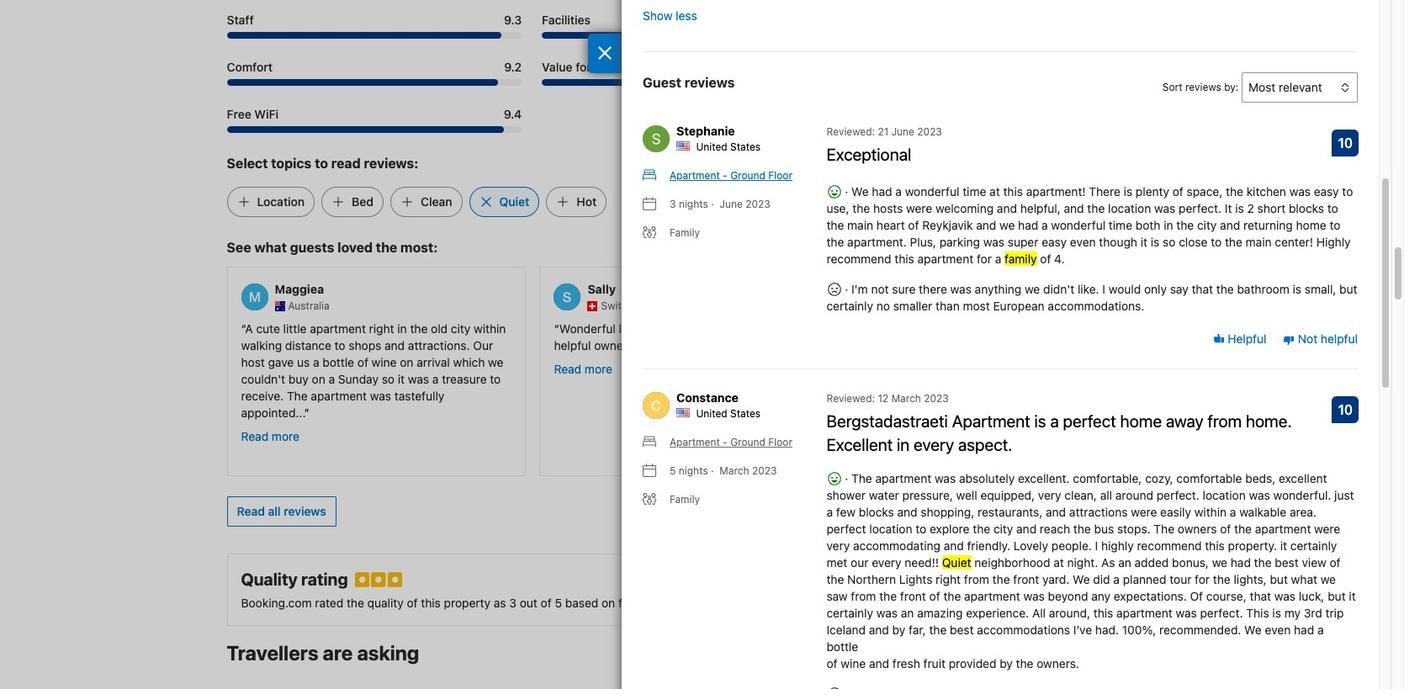 Task type: describe. For each thing, give the bounding box(es) containing it.
· for we had a wonderful time at this apartment! there is plenty of space, the kitchen was easy to use, the hosts were welcoming and helpful, and the location was perfect. it is 2 short blocks to the main heart of reykjavik and we had a wonderful time both in the city and returning home to the apartment. plus, parking was super easy even though it is so close to the main center! highly recommend this apartment for a
[[842, 184, 852, 198]]

facilities 8.9 meter
[[542, 32, 837, 39]]

1 vertical spatial very
[[1039, 488, 1062, 502]]

2 horizontal spatial on
[[602, 596, 616, 610]]

course,
[[1207, 589, 1247, 603]]

we inside we had a wonderful time at this apartment! there is plenty of space, the kitchen was easy to use, the hosts were welcoming and helpful, and the location was perfect. it is 2 short blocks to the main heart of reykjavik and we had a wonderful time both in the city and returning home to the apartment. plus, parking was super easy even though it is so close to the main center! highly recommend this apartment for a
[[852, 184, 869, 198]]

ground for exceptional
[[731, 169, 766, 181]]

select
[[227, 156, 268, 171]]

booking.com
[[241, 596, 312, 610]]

reach
[[1040, 521, 1071, 536]]

stephanie
[[677, 123, 735, 137]]

ground for bergstadastraeti apartment is a perfect home away from home. excellent in every aspect.
[[731, 435, 766, 448]]

arrival
[[417, 355, 450, 369]]

nights for bergstadastraeti apartment is a perfect home away from home. excellent in every aspect.
[[679, 464, 708, 477]]

free wifi
[[227, 107, 279, 121]]

the apartment was absolutely excellent. comfortable, cozy, comfortable beds, excellent shower water pressure, well equipped, very clean, all around perfect. location was wonderful. just a few blocks and shopping, restaurants, and attractions were easily within a walkable area. perfect location to explore the city and reach the bus stops. the owners of the apartment were very accommodating and friendly.  lovely people.  i highly recommend this property. it certainly met our every need!!
[[827, 471, 1355, 569]]

away
[[1167, 411, 1204, 430]]

owners. inside neighborhood at night. as an added bonus, we had the best view of the northern lights right from the front yard. we did a planned tour for the lights, but what we saw from the front of the apartment was beyond any expectations. of course, that was luck, but it certainly was an amazing experience.  all around, this apartment was perfect. this is my 3rd trip iceland and by far, the best accommodations i've had. 100%, recommended.  we even had a bottle of wine and fresh fruit provided by the owners.
[[1037, 656, 1080, 670]]

and inside " wonderful location, clean and cosy spot, very helpful owners.
[[701, 321, 721, 336]]

certainly inside i'm not sure there was anything we didn't like. i would only say that the bathroom is small, but certainly no smaller than most european accommodations.
[[827, 298, 874, 313]]

sort
[[1163, 80, 1183, 93]]

reykjavik
[[923, 217, 973, 232]]

shower
[[827, 488, 866, 502]]

apartment up shops
[[310, 321, 366, 336]]

is inside i'm not sure there was anything we didn't like. i would only say that the bathroom is small, but certainly no smaller than most european accommodations.
[[1293, 281, 1302, 296]]

was up 'pressure,'
[[935, 471, 956, 485]]

read more for wonderful location, clean and cosy spot, very helpful owners.
[[554, 362, 613, 376]]

apartment down area. at the right of page
[[1256, 521, 1312, 536]]

and down explore
[[944, 538, 964, 552]]

1 horizontal spatial the
[[852, 471, 873, 485]]

within inside the apartment was absolutely excellent. comfortable, cozy, comfortable beds, excellent shower water pressure, well equipped, very clean, all around perfect. location was wonderful. just a few blocks and shopping, restaurants, and attractions were easily within a walkable area. perfect location to explore the city and reach the bus stops. the owners of the apartment were very accommodating and friendly.  lovely people.  i highly recommend this property. it certainly met our every need!!
[[1195, 504, 1227, 519]]

the inside i'm not sure there was anything we didn't like. i would only say that the bathroom is small, but certainly no smaller than most european accommodations.
[[1217, 281, 1235, 296]]

equipped,
[[981, 488, 1036, 502]]

i inside i'm not sure there was anything we didn't like. i would only say that the bathroom is small, but certainly no smaller than most european accommodations.
[[1103, 281, 1106, 296]]

location up accommodating
[[870, 521, 913, 536]]

bus
[[1095, 521, 1115, 536]]

a inside "bergstadastraeti apartment is a perfect home away from home. excellent in every aspect."
[[1051, 411, 1060, 430]]

it inside we had a wonderful time at this apartment! there is plenty of space, the kitchen was easy to use, the hosts were welcoming and helpful, and the location was perfect. it is 2 short blocks to the main heart of reykjavik and we had a wonderful time both in the city and returning home to the apartment. plus, parking was super easy even though it is so close to the main center! highly recommend this apartment for a
[[1141, 234, 1148, 249]]

small,
[[1305, 281, 1337, 296]]

0 vertical spatial quiet
[[500, 195, 530, 209]]

size,
[[756, 596, 781, 610]]

guest reviews
[[643, 74, 735, 89]]

read more button for a cute little apartment right in the old city within walking distance to shops and attractions.  our host gave us a bottle of wine on arrival which we couldn't buy on a sunday so it was a treasure to receive. the apartment was tastefully appointed...
[[241, 428, 300, 445]]

1 vertical spatial were
[[1132, 504, 1158, 519]]

this inside the apartment was absolutely excellent. comfortable, cozy, comfortable beds, excellent shower water pressure, well equipped, very clean, all around perfect. location was wonderful. just a few blocks and shopping, restaurants, and attractions were easily within a walkable area. perfect location to explore the city and reach the bus stops. the owners of the apartment were very accommodating and friendly.  lovely people.  i highly recommend this property. it certainly met our every need!!
[[1206, 538, 1225, 552]]

united for bergstadastraeti apartment is a perfect home away from home. excellent in every aspect.
[[696, 407, 728, 419]]

read for "read more" button corresponding to wonderful location, clean and cosy spot, very helpful owners.
[[554, 362, 582, 376]]

staff 9.3 meter
[[227, 32, 522, 39]]

perfect. inside we had a wonderful time at this apartment! there is plenty of space, the kitchen was easy to use, the hosts were welcoming and helpful, and the location was perfect. it is 2 short blocks to the main heart of reykjavik and we had a wonderful time both in the city and returning home to the apartment. plus, parking was super easy even though it is so close to the main center! highly recommend this apartment for a
[[1179, 201, 1222, 215]]

beyond
[[1048, 589, 1089, 603]]

this down the plus,
[[895, 251, 915, 265]]

most:
[[401, 240, 438, 255]]

bottle inside " a cute little apartment right in the old city within walking distance to shops and attractions.  our host gave us a bottle of wine on arrival which we couldn't buy on a sunday so it was a treasure to receive. the apartment was tastefully appointed...
[[323, 355, 354, 369]]

1 horizontal spatial we
[[1073, 572, 1091, 586]]

by:
[[1225, 80, 1239, 93]]

1 horizontal spatial very
[[827, 538, 850, 552]]

our
[[473, 338, 493, 353]]

2 vertical spatial from
[[851, 589, 877, 603]]

perfect. inside neighborhood at night. as an added bonus, we had the best view of the northern lights right from the front yard. we did a planned tour for the lights, but what we saw from the front of the apartment was beyond any expectations. of course, that was luck, but it certainly was an amazing experience.  all around, this apartment was perfect. this is my 3rd trip iceland and by far, the best accommodations i've had. 100%, recommended.  we even had a bottle of wine and fresh fruit provided by the owners.
[[1201, 606, 1244, 620]]

even inside we had a wonderful time at this apartment! there is plenty of space, the kitchen was easy to use, the hosts were welcoming and helpful, and the location was perfect. it is 2 short blocks to the main heart of reykjavik and we had a wonderful time both in the city and returning home to the apartment. plus, parking was super easy even though it is so close to the main center! highly recommend this apartment for a
[[1071, 234, 1097, 249]]

kitchen
[[1247, 184, 1287, 198]]

· down stephanie
[[711, 197, 714, 210]]

was down beds,
[[1250, 488, 1271, 502]]

city inside the apartment was absolutely excellent. comfortable, cozy, comfortable beds, excellent shower water pressure, well equipped, very clean, all around perfect. location was wonderful. just a few blocks and shopping, restaurants, and attractions were easily within a walkable area. perfect location to explore the city and reach the bus stops. the owners of the apartment were very accommodating and friendly.  lovely people.  i highly recommend this property. it certainly met our every need!!
[[994, 521, 1014, 536]]

right inside " a cute little apartment right in the old city within walking distance to shops and attractions.  our host gave us a bottle of wine on arrival which we couldn't buy on a sunday so it was a treasure to receive. the apartment was tastefully appointed...
[[369, 321, 394, 336]]

2 horizontal spatial read more button
[[867, 361, 926, 378]]

provided
[[949, 656, 997, 670]]

was up my
[[1275, 589, 1296, 603]]

had up hosts
[[872, 184, 893, 198]]

home inside "bergstadastraeti apartment is a perfect home away from home. excellent in every aspect."
[[1121, 411, 1163, 430]]

iceland
[[827, 622, 866, 637]]

home.
[[1247, 411, 1292, 430]]

of right the out
[[541, 596, 552, 610]]

that inside neighborhood at night. as an added bonus, we had the best view of the northern lights right from the front yard. we did a planned tour for the lights, but what we saw from the front of the apartment was beyond any expectations. of course, that was luck, but it certainly was an amazing experience.  all around, this apartment was perfect. this is my 3rd trip iceland and by far, the best accommodations i've had. 100%, recommended.  we even had a bottle of wine and fresh fruit provided by the owners.
[[1251, 589, 1272, 603]]

floor for exceptional
[[769, 169, 793, 181]]

of right "plenty"
[[1173, 184, 1184, 198]]

quality
[[241, 570, 298, 589]]

· for the apartment was absolutely excellent. comfortable, cozy, comfortable beds, excellent shower water pressure, well equipped, very clean, all around perfect. location was wonderful. just a few blocks and shopping, restaurants, and attractions were easily within a walkable area. perfect location to explore the city and reach the bus stops. the owners of the apartment were very accommodating and friendly.  lovely people.  i highly recommend this property. it certainly met our every need!!
[[842, 471, 852, 485]]

this left property
[[421, 596, 441, 610]]

of inside the apartment was absolutely excellent. comfortable, cozy, comfortable beds, excellent shower water pressure, well equipped, very clean, all around perfect. location was wonderful. just a few blocks and shopping, restaurants, and attractions were easily within a walkable area. perfect location to explore the city and reach the bus stops. the owners of the apartment were very accommodating and friendly.  lovely people.  i highly recommend this property. it certainly met our every need!!
[[1221, 521, 1232, 536]]

trip
[[1326, 606, 1345, 620]]

was inside i'm not sure there was anything we didn't like. i would only say that the bathroom is small, but certainly no smaller than most european accommodations.
[[951, 281, 972, 296]]

"
[[304, 406, 310, 420]]

apartment - ground floor link for exceptional
[[643, 168, 793, 183]]

1 vertical spatial 3
[[510, 596, 517, 610]]

see for see availability
[[1060, 647, 1081, 661]]

was right kitchen
[[1290, 184, 1311, 198]]

and down welcoming
[[977, 217, 997, 232]]

even inside neighborhood at night. as an added bonus, we had the best view of the northern lights right from the front yard. we did a planned tour for the lights, but what we saw from the front of the apartment was beyond any expectations. of course, that was luck, but it certainly was an amazing experience.  all around, this apartment was perfect. this is my 3rd trip iceland and by far, the best accommodations i've had. 100%, recommended.  we even had a bottle of wine and fresh fruit provided by the owners.
[[1266, 622, 1292, 637]]

the inside " a cute little apartment right in the old city within walking distance to shops and attractions.  our host gave us a bottle of wine on arrival which we couldn't buy on a sunday so it was a treasure to receive. the apartment was tastefully appointed...
[[287, 389, 308, 403]]

" a cute little apartment right in the old city within walking distance to shops and attractions.  our host gave us a bottle of wine on arrival which we couldn't buy on a sunday so it was a treasure to receive. the apartment was tastefully appointed...
[[241, 321, 506, 420]]

it
[[1226, 201, 1233, 215]]

helpful inside not helpful button
[[1322, 331, 1359, 345]]

were inside we had a wonderful time at this apartment! there is plenty of space, the kitchen was easy to use, the hosts were welcoming and helpful, and the location was perfect. it is 2 short blocks to the main heart of reykjavik and we had a wonderful time both in the city and returning home to the apartment. plus, parking was super easy even though it is so close to the main center! highly recommend this apartment for a
[[907, 201, 933, 215]]

0 vertical spatial easy
[[1315, 184, 1340, 198]]

recommended.
[[1160, 622, 1242, 637]]

0 horizontal spatial for
[[576, 60, 592, 74]]

this inside neighborhood at night. as an added bonus, we had the best view of the northern lights right from the front yard. we did a planned tour for the lights, but what we saw from the front of the apartment was beyond any expectations. of course, that was luck, but it certainly was an amazing experience.  all around, this apartment was perfect. this is my 3rd trip iceland and by far, the best accommodations i've had. 100%, recommended.  we even had a bottle of wine and fresh fruit provided by the owners.
[[1094, 606, 1114, 620]]

reviews inside button
[[284, 504, 326, 518]]

10 for exceptional
[[1339, 135, 1354, 150]]

accommodations
[[978, 622, 1071, 637]]

around,
[[1050, 606, 1091, 620]]

0 horizontal spatial best
[[950, 622, 974, 637]]

bottle inside neighborhood at night. as an added bonus, we had the best view of the northern lights right from the front yard. we did a planned tour for the lights, but what we saw from the front of the apartment was beyond any expectations. of course, that was luck, but it certainly was an amazing experience.  all around, this apartment was perfect. this is my 3rd trip iceland and by far, the best accommodations i've had. 100%, recommended.  we even had a bottle of wine and fresh fruit provided by the owners.
[[827, 639, 859, 653]]

free wifi 9.4 meter
[[227, 126, 522, 133]]

1 horizontal spatial june
[[892, 125, 915, 137]]

0 horizontal spatial by
[[893, 622, 906, 637]]

excellent
[[827, 435, 893, 454]]

a left few
[[827, 504, 833, 519]]

and left fresh
[[870, 656, 890, 670]]

apartment - ground floor for bergstadastraeti apartment is a perfect home away from home. excellent in every aspect.
[[670, 435, 793, 448]]

was up all
[[1024, 589, 1045, 603]]

quiet inside list of reviews region
[[943, 555, 972, 569]]

we had a wonderful time at this apartment! there is plenty of space, the kitchen was easy to use, the hosts were welcoming and helpful, and the location was perfect. it is 2 short blocks to the main heart of reykjavik and we had a wonderful time both in the city and returning home to the apartment. plus, parking was super easy even though it is so close to the main center! highly recommend this apartment for a
[[827, 184, 1354, 265]]

is inside neighborhood at night. as an added bonus, we had the best view of the northern lights right from the front yard. we did a planned tour for the lights, but what we saw from the front of the apartment was beyond any expectations. of course, that was luck, but it certainly was an amazing experience.  all around, this apartment was perfect. this is my 3rd trip iceland and by far, the best accommodations i've had. 100%, recommended.  we even had a bottle of wine and fresh fruit provided by the owners.
[[1273, 606, 1282, 620]]

united kingdom
[[915, 300, 991, 312]]

the inside " a cute little apartment right in the old city within walking distance to shops and attractions.  our host gave us a bottle of wine on arrival which we couldn't buy on a sunday so it was a treasure to receive. the apartment was tastefully appointed...
[[410, 321, 428, 336]]

2 horizontal spatial more
[[898, 362, 926, 376]]

hosts
[[874, 201, 903, 215]]

as
[[1102, 555, 1116, 569]]

our
[[851, 555, 869, 569]]

plus,
[[910, 234, 937, 249]]

of right view
[[1330, 555, 1341, 569]]

apartment up water
[[876, 471, 932, 485]]

friendly.
[[968, 538, 1011, 552]]

2 horizontal spatial were
[[1315, 521, 1341, 536]]

apartment up 100%,
[[1117, 606, 1173, 620]]

blocks inside we had a wonderful time at this apartment! there is plenty of space, the kitchen was easy to use, the hosts were welcoming and helpful, and the location was perfect. it is 2 short blocks to the main heart of reykjavik and we had a wonderful time both in the city and returning home to the apartment. plus, parking was super easy even though it is so close to the main center! highly recommend this apartment for a
[[1290, 201, 1325, 215]]

hot
[[577, 195, 597, 209]]

area.
[[1290, 504, 1317, 519]]

this up helpful,
[[1004, 184, 1024, 198]]

is down the both
[[1151, 234, 1160, 249]]

of
[[1191, 589, 1204, 603]]

was down the of
[[1176, 606, 1198, 620]]

0 horizontal spatial march
[[720, 464, 750, 477]]

i'm
[[852, 281, 868, 296]]

a down 3rd
[[1318, 622, 1325, 637]]

are
[[323, 641, 353, 665]]

had down 3rd
[[1295, 622, 1315, 637]]

more for wonderful location, clean and cosy spot, very helpful owners.
[[585, 362, 613, 376]]

that inside i'm not sure there was anything we didn't like. i would only say that the bathroom is small, but certainly no smaller than most european accommodations.
[[1192, 281, 1214, 296]]

fruit
[[924, 656, 946, 670]]

0 horizontal spatial wonderful
[[905, 184, 960, 198]]

like.
[[1078, 281, 1100, 296]]

helpful,
[[1021, 201, 1061, 215]]

2 vertical spatial the
[[1154, 521, 1175, 536]]

read all reviews button
[[227, 496, 336, 527]]

apartment inside we had a wonderful time at this apartment! there is plenty of space, the kitchen was easy to use, the hosts were welcoming and helpful, and the location was perfect. it is 2 short blocks to the main heart of reykjavik and we had a wonderful time both in the city and returning home to the apartment. plus, parking was super easy even though it is so close to the main center! highly recommend this apartment for a
[[918, 251, 974, 265]]

1 vertical spatial main
[[1246, 234, 1272, 249]]

location,
[[619, 321, 666, 336]]

0 horizontal spatial june
[[720, 197, 743, 210]]

list of reviews region
[[633, 102, 1369, 689]]

exceptional
[[827, 144, 912, 164]]

all inside the apartment was absolutely excellent. comfortable, cozy, comfortable beds, excellent shower water pressure, well equipped, very clean, all around perfect. location was wonderful. just a few blocks and shopping, restaurants, and attractions were easily within a walkable area. perfect location to explore the city and reach the bus stops. the owners of the apartment were very accommodating and friendly.  lovely people.  i highly recommend this property. it certainly met our every need!!
[[1101, 488, 1113, 502]]

2 horizontal spatial read more
[[867, 362, 926, 376]]

at inside neighborhood at night. as an added bonus, we had the best view of the northern lights right from the front yard. we did a planned tour for the lights, but what we saw from the front of the apartment was beyond any expectations. of course, that was luck, but it certainly was an amazing experience.  all around, this apartment was perfect. this is my 3rd trip iceland and by far, the best accommodations i've had. 100%, recommended.  we even had a bottle of wine and fresh fruit provided by the owners.
[[1054, 555, 1065, 569]]

read
[[331, 156, 361, 171]]

is inside "bergstadastraeti apartment is a perfect home away from home. excellent in every aspect."
[[1035, 411, 1047, 430]]

northern
[[848, 572, 897, 586]]

" for wonderful
[[554, 321, 560, 336]]

perfect inside "bergstadastraeti apartment is a perfect home away from home. excellent in every aspect."
[[1064, 411, 1117, 430]]

guests
[[290, 240, 335, 255]]

perfect inside the apartment was absolutely excellent. comfortable, cozy, comfortable beds, excellent shower water pressure, well equipped, very clean, all around perfect. location was wonderful. just a few blocks and shopping, restaurants, and attractions were easily within a walkable area. perfect location to explore the city and reach the bus stops. the owners of the apartment were very accommodating and friendly.  lovely people.  i highly recommend this property. it certainly met our every need!!
[[827, 521, 867, 536]]

4.
[[1055, 251, 1065, 265]]

was up 'tastefully' at the left
[[408, 372, 429, 386]]

center!
[[1276, 234, 1314, 249]]

100%,
[[1123, 622, 1157, 637]]

i've
[[1074, 622, 1093, 637]]

1 horizontal spatial by
[[1000, 656, 1013, 670]]

every inside the apartment was absolutely excellent. comfortable, cozy, comfortable beds, excellent shower water pressure, well equipped, very clean, all around perfect. location was wonderful. just a few blocks and shopping, restaurants, and attractions were easily within a walkable area. perfect location to explore the city and reach the bus stops. the owners of the apartment were very accommodating and friendly.  lovely people.  i highly recommend this property. it certainly met our every need!!
[[872, 555, 902, 569]]

restaurants,
[[978, 504, 1043, 519]]

family for bergstadastraeti apartment is a perfect home away from home. excellent in every aspect.
[[670, 493, 700, 505]]

we right bonus,
[[1213, 555, 1228, 569]]

bonus,
[[1173, 555, 1210, 569]]

this
[[1247, 606, 1270, 620]]

and down 'pressure,'
[[898, 504, 918, 519]]

had up "lights,"
[[1231, 555, 1252, 569]]

united states for exceptional
[[696, 140, 761, 153]]

location down comfortable
[[1203, 488, 1247, 502]]

is left 2
[[1236, 201, 1245, 215]]

apartment up experience.
[[965, 589, 1021, 603]]

apartment down sunday
[[311, 389, 367, 403]]

of down iceland
[[827, 656, 838, 670]]

this is a carousel with rotating slides. it displays featured reviews of the property. use next and previous buttons to navigate. region
[[213, 260, 1166, 483]]

apartment - ground floor for exceptional
[[670, 169, 793, 181]]

0 horizontal spatial an
[[901, 606, 915, 620]]

i inside the apartment was absolutely excellent. comfortable, cozy, comfortable beds, excellent shower water pressure, well equipped, very clean, all around perfect. location was wonderful. just a few blocks and shopping, restaurants, and attractions were easily within a walkable area. perfect location to explore the city and reach the bus stops. the owners of the apartment were very accommodating and friendly.  lovely people.  i highly recommend this property. it certainly met our every need!!
[[1096, 538, 1099, 552]]

wine inside neighborhood at night. as an added bonus, we had the best view of the northern lights right from the front yard. we did a planned tour for the lights, but what we saw from the front of the apartment was beyond any expectations. of course, that was luck, but it certainly was an amazing experience.  all around, this apartment was perfect. this is my 3rd trip iceland and by far, the best accommodations i've had. 100%, recommended.  we even had a bottle of wine and fresh fruit provided by the owners.
[[841, 656, 866, 670]]

helpful
[[1225, 331, 1267, 345]]

only
[[1145, 281, 1168, 296]]

accommodations.
[[1048, 298, 1145, 313]]

what inside neighborhood at night. as an added bonus, we had the best view of the northern lights right from the front yard. we did a planned tour for the lights, but what we saw from the front of the apartment was beyond any expectations. of course, that was luck, but it certainly was an amazing experience.  all around, this apartment was perfect. this is my 3rd trip iceland and by far, the best accommodations i've had. 100%, recommended.  we even had a bottle of wine and fresh fruit provided by the owners.
[[1292, 572, 1318, 586]]

was down "plenty"
[[1155, 201, 1176, 215]]

apartment for bergstadastraeti apartment is a perfect home away from home. excellent in every aspect.
[[670, 435, 720, 448]]

was down northern at the right bottom of page
[[877, 606, 898, 620]]

a down helpful,
[[1042, 217, 1049, 232]]

close
[[1179, 234, 1208, 249]]

1 vertical spatial easy
[[1042, 234, 1067, 249]]

is right there
[[1124, 184, 1133, 198]]

shops
[[349, 338, 382, 353]]

did
[[1094, 572, 1111, 586]]

would
[[1109, 281, 1142, 296]]

apartment.
[[848, 234, 907, 249]]

bathroom
[[1238, 281, 1290, 296]]

switzerland image
[[588, 301, 598, 311]]

guest
[[643, 74, 682, 89]]

appointed...
[[241, 406, 304, 420]]

0 vertical spatial an
[[1119, 555, 1132, 569]]

a down arrival in the bottom left of the page
[[433, 372, 439, 386]]

my
[[1285, 606, 1301, 620]]

luck,
[[1300, 589, 1325, 603]]

walkable
[[1240, 504, 1287, 519]]

was down sunday
[[370, 389, 391, 403]]

1 horizontal spatial from
[[965, 572, 990, 586]]

2 vertical spatial we
[[1245, 622, 1262, 637]]

short
[[1258, 201, 1286, 215]]

and up reach
[[1046, 504, 1067, 519]]

say
[[1171, 281, 1189, 296]]

excellent.
[[1019, 471, 1070, 485]]

location right size,
[[784, 596, 827, 610]]

all inside button
[[268, 504, 281, 518]]

family for exceptional
[[670, 226, 700, 238]]

1 as from the left
[[494, 596, 506, 610]]

right inside neighborhood at night. as an added bonus, we had the best view of the northern lights right from the front yard. we did a planned tour for the lights, but what we saw from the front of the apartment was beyond any expectations. of course, that was luck, but it certainly was an amazing experience.  all around, this apartment was perfect. this is my 3rd trip iceland and by far, the best accommodations i've had. 100%, recommended.  we even had a bottle of wine and fresh fruit provided by the owners.
[[936, 572, 961, 586]]

less
[[676, 8, 698, 22]]

use,
[[827, 201, 850, 215]]

lights
[[900, 572, 933, 586]]

0 vertical spatial main
[[848, 217, 874, 232]]

provided.
[[902, 596, 953, 610]]

bed
[[352, 195, 374, 209]]

0 vertical spatial march
[[892, 392, 922, 404]]

2 as from the left
[[689, 596, 702, 610]]



Task type: locate. For each thing, give the bounding box(es) containing it.
1 apartment - ground floor from the top
[[670, 169, 793, 181]]

states for exceptional
[[731, 140, 761, 153]]

helpful down wonderful
[[554, 338, 591, 353]]

2 - from the top
[[723, 435, 728, 448]]

gave
[[268, 355, 294, 369]]

easy up 4.
[[1042, 234, 1067, 249]]

1 vertical spatial an
[[901, 606, 915, 620]]

1 floor from the top
[[769, 169, 793, 181]]

city inside " a cute little apartment right in the old city within walking distance to shops and attractions.  our host gave us a bottle of wine on arrival which we couldn't buy on a sunday so it was a treasure to receive. the apartment was tastefully appointed...
[[451, 321, 471, 336]]

a left walkable
[[1231, 504, 1237, 519]]

facilities,
[[705, 596, 753, 610]]

we inside we had a wonderful time at this apartment! there is plenty of space, the kitchen was easy to use, the hosts were welcoming and helpful, and the location was perfect. it is 2 short blocks to the main heart of reykjavik and we had a wonderful time both in the city and returning home to the apartment. plus, parking was super easy even though it is so close to the main center! highly recommend this apartment for a
[[1000, 217, 1015, 232]]

read more for a cute little apartment right in the old city within walking distance to shops and attractions.  our host gave us a bottle of wine on arrival which we couldn't buy on a sunday so it was a treasure to receive. the apartment was tastefully appointed...
[[241, 429, 300, 443]]

nights down constance at the bottom of page
[[679, 464, 708, 477]]

as right such
[[689, 596, 702, 610]]

blocks
[[1290, 201, 1325, 215], [859, 504, 895, 519]]

to inside the apartment was absolutely excellent. comfortable, cozy, comfortable beds, excellent shower water pressure, well equipped, very clean, all around perfect. location was wonderful. just a few blocks and shopping, restaurants, and attractions were easily within a walkable area. perfect location to explore the city and reach the bus stops. the owners of the apartment were very accommodating and friendly.  lovely people.  i highly recommend this property. it certainly met our every need!!
[[916, 521, 927, 536]]

· down constance at the bottom of page
[[711, 464, 714, 477]]

0 vertical spatial certainly
[[827, 298, 874, 313]]

0 horizontal spatial home
[[1121, 411, 1163, 430]]

from
[[1208, 411, 1243, 430], [965, 572, 990, 586], [851, 589, 877, 603]]

2 united states from the top
[[696, 407, 761, 419]]

reviewed: up exceptional
[[827, 125, 876, 137]]

more up reviewed: 12 march 2023 in the bottom right of the page
[[898, 362, 926, 376]]

it inside the apartment was absolutely excellent. comfortable, cozy, comfortable beds, excellent shower water pressure, well equipped, very clean, all around perfect. location was wonderful. just a few blocks and shopping, restaurants, and attractions were easily within a walkable area. perfect location to explore the city and reach the bus stops. the owners of the apartment were very accommodating and friendly.  lovely people.  i highly recommend this property. it certainly met our every need!!
[[1281, 538, 1288, 552]]

we inside " a cute little apartment right in the old city within walking distance to shops and attractions.  our host gave us a bottle of wine on arrival which we couldn't buy on a sunday so it was a treasure to receive. the apartment was tastefully appointed...
[[488, 355, 504, 369]]

location inside we had a wonderful time at this apartment! there is plenty of space, the kitchen was easy to use, the hosts were welcoming and helpful, and the location was perfect. it is 2 short blocks to the main heart of reykjavik and we had a wonderful time both in the city and returning home to the apartment. plus, parking was super easy even though it is so close to the main center! highly recommend this apartment for a
[[1109, 201, 1152, 215]]

0 vertical spatial apartment
[[670, 169, 720, 181]]

from inside "bergstadastraeti apartment is a perfect home away from home. excellent in every aspect."
[[1208, 411, 1243, 430]]

1 vertical spatial family
[[670, 493, 700, 505]]

certainly inside neighborhood at night. as an added bonus, we had the best view of the northern lights right from the front yard. we did a planned tour for the lights, but what we saw from the front of the apartment was beyond any expectations. of course, that was luck, but it certainly was an amazing experience.  all around, this apartment was perfect. this is my 3rd trip iceland and by far, the best accommodations i've had. 100%, recommended.  we even had a bottle of wine and fresh fruit provided by the owners.
[[827, 606, 874, 620]]

well
[[957, 488, 978, 502]]

aspect.
[[959, 435, 1013, 454]]

read up 12
[[867, 362, 895, 376]]

june
[[892, 125, 915, 137], [720, 197, 743, 210]]

family of 4.
[[1005, 251, 1065, 265]]

apartment - ground floor
[[670, 169, 793, 181], [670, 435, 793, 448]]

read down wonderful
[[554, 362, 582, 376]]

most
[[963, 298, 991, 313]]

i right the like.
[[1103, 281, 1106, 296]]

0 vertical spatial for
[[576, 60, 592, 74]]

and down services
[[869, 622, 890, 637]]

2 floor from the top
[[769, 435, 793, 448]]

experience.
[[967, 606, 1030, 620]]

at up yard. on the bottom right
[[1054, 555, 1065, 569]]

0 vertical spatial recommend
[[827, 251, 892, 265]]

2 " from the left
[[554, 321, 560, 336]]

recommend inside we had a wonderful time at this apartment! there is plenty of space, the kitchen was easy to use, the hosts were welcoming and helpful, and the location was perfect. it is 2 short blocks to the main heart of reykjavik and we had a wonderful time both in the city and returning home to the apartment. plus, parking was super easy even though it is so close to the main center! highly recommend this apartment for a
[[827, 251, 892, 265]]

perfect.
[[1179, 201, 1222, 215], [1157, 488, 1200, 502], [1201, 606, 1244, 620]]

main down returning
[[1246, 234, 1272, 249]]

owners.
[[595, 338, 636, 353], [1037, 656, 1080, 670]]

by right provided
[[1000, 656, 1013, 670]]

read for "read more" button to the right
[[867, 362, 895, 376]]

apartment
[[670, 169, 720, 181], [953, 411, 1031, 430], [670, 435, 720, 448]]

1 horizontal spatial i
[[1103, 281, 1106, 296]]

1 vertical spatial on
[[312, 372, 326, 386]]

every down accommodating
[[872, 555, 902, 569]]

owners. down wonderful
[[595, 338, 636, 353]]

wifi
[[255, 107, 279, 121]]

2 nights from the top
[[679, 464, 708, 477]]

1 vertical spatial 5
[[555, 596, 562, 610]]

an right as
[[1119, 555, 1132, 569]]

read more down wonderful
[[554, 362, 613, 376]]

0 horizontal spatial even
[[1071, 234, 1097, 249]]

1 vertical spatial perfect
[[827, 521, 867, 536]]

rating
[[301, 570, 348, 589]]

2 reviewed: from the top
[[827, 392, 876, 404]]

3 inside list of reviews region
[[670, 197, 676, 210]]

- for exceptional
[[723, 169, 728, 181]]

for down parking
[[977, 251, 992, 265]]

1 states from the top
[[731, 140, 761, 153]]

sure
[[893, 281, 916, 296]]

0 vertical spatial even
[[1071, 234, 1097, 249]]

1 ground from the top
[[731, 169, 766, 181]]

so inside " a cute little apartment right in the old city within walking distance to shops and attractions.  our host gave us a bottle of wine on arrival which we couldn't buy on a sunday so it was a treasure to receive. the apartment was tastefully appointed...
[[382, 372, 395, 386]]

expectations.
[[1114, 589, 1188, 603]]

but up 'trip'
[[1329, 589, 1347, 603]]

not
[[872, 281, 889, 296]]

- up 3 nights · june 2023
[[723, 169, 728, 181]]

of left 4.
[[1041, 251, 1052, 265]]

0 vertical spatial scored 10 element
[[1333, 129, 1360, 156]]

1 vertical spatial 10
[[1339, 402, 1354, 417]]

0 vertical spatial 10
[[1339, 135, 1354, 150]]

0 vertical spatial so
[[1163, 234, 1176, 249]]

0 horizontal spatial recommend
[[827, 251, 892, 265]]

wonderful
[[905, 184, 960, 198], [1052, 217, 1106, 232]]

0 vertical spatial apartment - ground floor link
[[643, 168, 793, 183]]

in down bergstadastraeti
[[897, 435, 910, 454]]

10 for bergstadastraeti apartment is a perfect home away from home. excellent in every aspect.
[[1339, 402, 1354, 417]]

all down comfortable, on the bottom right of page
[[1101, 488, 1113, 502]]

· up use,
[[842, 184, 852, 198]]

close image
[[598, 46, 613, 60]]

nights down stephanie
[[679, 197, 709, 210]]

1 vertical spatial but
[[1271, 572, 1289, 586]]

city right old
[[451, 321, 471, 336]]

clean,
[[1065, 488, 1098, 502]]

· for i'm not sure there was anything we didn't like. i would only say that the bathroom is small, but certainly no smaller than most european accommodations.
[[842, 281, 852, 296]]

1 reviewed: from the top
[[827, 125, 876, 137]]

availability
[[1084, 647, 1143, 661]]

1 horizontal spatial within
[[1195, 504, 1227, 519]]

0 vertical spatial see
[[227, 240, 251, 255]]

1 horizontal spatial time
[[1109, 217, 1133, 232]]

distance
[[285, 338, 332, 353]]

1 vertical spatial so
[[382, 372, 395, 386]]

we inside i'm not sure there was anything we didn't like. i would only say that the bathroom is small, but certainly no smaller than most european accommodations.
[[1025, 281, 1041, 296]]

we down view
[[1321, 572, 1337, 586]]

certainly
[[827, 298, 874, 313], [1291, 538, 1338, 552], [827, 606, 874, 620]]

quality rating
[[241, 570, 348, 589]]

5 inside list of reviews region
[[670, 464, 676, 477]]

on
[[400, 355, 414, 369], [312, 372, 326, 386], [602, 596, 616, 610]]

of up amazing
[[930, 589, 941, 603]]

united down stephanie
[[696, 140, 728, 153]]

0 horizontal spatial more
[[272, 429, 300, 443]]

0 horizontal spatial bottle
[[323, 355, 354, 369]]

3
[[670, 197, 676, 210], [510, 596, 517, 610]]

1 horizontal spatial 3
[[670, 197, 676, 210]]

scored 10 element
[[1333, 129, 1360, 156], [1333, 396, 1360, 423]]

2 family from the top
[[670, 493, 700, 505]]

0 horizontal spatial every
[[872, 555, 902, 569]]

1 vertical spatial blocks
[[859, 504, 895, 519]]

clean
[[669, 321, 698, 336]]

june right the 21
[[892, 125, 915, 137]]

0 horizontal spatial read more
[[241, 429, 300, 443]]

from down friendly.
[[965, 572, 990, 586]]

1 vertical spatial nights
[[679, 464, 708, 477]]

1 horizontal spatial every
[[914, 435, 955, 454]]

2 scored 10 element from the top
[[1333, 396, 1360, 423]]

1 horizontal spatial read more button
[[554, 361, 613, 378]]

value for money 8.8 meter
[[542, 79, 837, 86]]

united for exceptional
[[696, 140, 728, 153]]

1 horizontal spatial an
[[1119, 555, 1132, 569]]

read more button down wonderful
[[554, 361, 613, 378]]

very up "met"
[[827, 538, 850, 552]]

and up iceland
[[831, 596, 851, 610]]

0 horizontal spatial what
[[255, 240, 287, 255]]

apartment
[[918, 251, 974, 265], [310, 321, 366, 336], [311, 389, 367, 403], [876, 471, 932, 485], [1256, 521, 1312, 536], [965, 589, 1021, 603], [1117, 606, 1173, 620]]

united states for bergstadastraeti apartment is a perfect home away from home. excellent in every aspect.
[[696, 407, 761, 419]]

1 nights from the top
[[679, 197, 709, 210]]

0 horizontal spatial easy
[[1042, 234, 1067, 249]]

0 vertical spatial reviewed:
[[827, 125, 876, 137]]

easy up highly
[[1315, 184, 1340, 198]]

certainly up iceland
[[827, 606, 874, 620]]

host
[[241, 355, 265, 369]]

anything
[[975, 281, 1022, 296]]

we
[[852, 184, 869, 198], [1073, 572, 1091, 586], [1245, 622, 1262, 637]]

of
[[1173, 184, 1184, 198], [909, 217, 920, 232], [1041, 251, 1052, 265], [358, 355, 369, 369], [1221, 521, 1232, 536], [1330, 555, 1341, 569], [930, 589, 941, 603], [407, 596, 418, 610], [541, 596, 552, 610], [827, 656, 838, 670]]

1 scored 10 element from the top
[[1333, 129, 1360, 156]]

perfect. down course,
[[1201, 606, 1244, 620]]

of right quality
[[407, 596, 418, 610]]

of up the plus,
[[909, 217, 920, 232]]

see down i've
[[1060, 647, 1081, 661]]

shopping,
[[921, 504, 975, 519]]

1 horizontal spatial best
[[1276, 555, 1299, 569]]

see availability
[[1060, 647, 1143, 661]]

12
[[878, 392, 889, 404]]

for inside neighborhood at night. as an added bonus, we had the best view of the northern lights right from the front yard. we did a planned tour for the lights, but what we saw from the front of the apartment was beyond any expectations. of course, that was luck, but it certainly was an amazing experience.  all around, this apartment was perfect. this is my 3rd trip iceland and by far, the best accommodations i've had. 100%, recommended.  we even had a bottle of wine and fresh fruit provided by the owners.
[[1195, 572, 1211, 586]]

and down it
[[1221, 217, 1241, 232]]

reviews up quality rating at the left of the page
[[284, 504, 326, 518]]

to
[[315, 156, 328, 171], [1343, 184, 1354, 198], [1328, 201, 1339, 215], [1330, 217, 1341, 232], [1212, 234, 1222, 249], [335, 338, 346, 353], [490, 372, 501, 386], [916, 521, 927, 536]]

1 horizontal spatial city
[[994, 521, 1014, 536]]

1 horizontal spatial front
[[1014, 572, 1040, 586]]

1 horizontal spatial read more
[[554, 362, 613, 376]]

wonderful
[[560, 321, 616, 336]]

united down julster72
[[915, 300, 946, 312]]

best down amazing
[[950, 622, 974, 637]]

and inside " a cute little apartment right in the old city within walking distance to shops and attractions.  our host gave us a bottle of wine on arrival which we couldn't buy on a sunday so it was a treasure to receive. the apartment was tastefully appointed...
[[385, 338, 405, 353]]

" for a
[[241, 321, 245, 336]]

reviews for guest
[[685, 74, 735, 89]]

1 horizontal spatial right
[[936, 572, 961, 586]]

i
[[1103, 281, 1106, 296], [1096, 538, 1099, 552]]

1 vertical spatial -
[[723, 435, 728, 448]]

absolutely
[[960, 471, 1015, 485]]

blocks right short
[[1290, 201, 1325, 215]]

by left far,
[[893, 622, 906, 637]]

united inside 'this is a carousel with rotating slides. it displays featured reviews of the property. use next and previous buttons to navigate.' region
[[915, 300, 946, 312]]

this down owners at right
[[1206, 538, 1225, 552]]

2 vertical spatial but
[[1329, 589, 1347, 603]]

blocks inside the apartment was absolutely excellent. comfortable, cozy, comfortable beds, excellent shower water pressure, well equipped, very clean, all around perfect. location was wonderful. just a few blocks and shopping, restaurants, and attractions were easily within a walkable area. perfect location to explore the city and reach the bus stops. the owners of the apartment were very accommodating and friendly.  lovely people.  i highly recommend this property. it certainly met our every need!!
[[859, 504, 895, 519]]

wonderful.
[[1274, 488, 1332, 502]]

see availability button
[[1050, 640, 1153, 670]]

0 vertical spatial by
[[893, 622, 906, 637]]

i'm not sure there was anything we didn't like. i would only say that the bathroom is small, but certainly no smaller than most european accommodations.
[[827, 281, 1358, 313]]

we down exceptional
[[852, 184, 869, 198]]

0 horizontal spatial very
[[784, 321, 807, 336]]

1 horizontal spatial that
[[1251, 589, 1272, 603]]

home inside we had a wonderful time at this apartment! there is plenty of space, the kitchen was easy to use, the hosts were welcoming and helpful, and the location was perfect. it is 2 short blocks to the main heart of reykjavik and we had a wonderful time both in the city and returning home to the apartment. plus, parking was super easy even though it is so close to the main center! highly recommend this apartment for a
[[1297, 217, 1327, 232]]

staff
[[227, 13, 254, 27]]

0 vertical spatial family
[[670, 226, 700, 238]]

excellent
[[1280, 471, 1328, 485]]

helpful inside " wonderful location, clean and cosy spot, very helpful owners.
[[554, 338, 591, 353]]

read inside "read all reviews" button
[[237, 504, 265, 518]]

recommend inside the apartment was absolutely excellent. comfortable, cozy, comfortable beds, excellent shower water pressure, well equipped, very clean, all around perfect. location was wonderful. just a few blocks and shopping, restaurants, and attractions were easily within a walkable area. perfect location to explore the city and reach the bus stops. the owners of the apartment were very accommodating and friendly.  lovely people.  i highly recommend this property. it certainly met our every need!!
[[1138, 538, 1202, 552]]

far,
[[909, 622, 927, 637]]

1 vertical spatial wine
[[841, 656, 866, 670]]

certainly inside the apartment was absolutely excellent. comfortable, cozy, comfortable beds, excellent shower water pressure, well equipped, very clean, all around perfect. location was wonderful. just a few blocks and shopping, restaurants, and attractions were easily within a walkable area. perfect location to explore the city and reach the bus stops. the owners of the apartment were very accommodating and friendly.  lovely people.  i highly recommend this property. it certainly met our every need!!
[[1291, 538, 1338, 552]]

1 vertical spatial at
[[1054, 555, 1065, 569]]

0 horizontal spatial main
[[848, 217, 874, 232]]

read for "read more" button associated with a cute little apartment right in the old city within walking distance to shops and attractions.  our host gave us a bottle of wine on arrival which we couldn't buy on a sunday so it was a treasure to receive. the apartment was tastefully appointed...
[[241, 429, 269, 443]]

apartment up 5 nights · march 2023
[[670, 435, 720, 448]]

asking
[[357, 641, 419, 665]]

0 horizontal spatial quiet
[[500, 195, 530, 209]]

2 apartment - ground floor link from the top
[[643, 435, 793, 450]]

0 vertical spatial what
[[255, 240, 287, 255]]

0 horizontal spatial front
[[901, 589, 927, 603]]

1 family from the top
[[670, 226, 700, 238]]

what left guests
[[255, 240, 287, 255]]

reviews:
[[364, 156, 419, 171]]

australia
[[288, 300, 330, 312]]

bottle down iceland
[[827, 639, 859, 653]]

0 vertical spatial june
[[892, 125, 915, 137]]

comfort 9.2 meter
[[227, 79, 522, 86]]

but inside i'm not sure there was anything we didn't like. i would only say that the bathroom is small, but certainly no smaller than most european accommodations.
[[1340, 281, 1358, 296]]

very inside " wonderful location, clean and cosy spot, very helpful owners.
[[784, 321, 807, 336]]

1 vertical spatial wonderful
[[1052, 217, 1106, 232]]

" inside " wonderful location, clean and cosy spot, very helpful owners.
[[554, 321, 560, 336]]

wine down iceland
[[841, 656, 866, 670]]

within inside " a cute little apartment right in the old city within walking distance to shops and attractions.  our host gave us a bottle of wine on arrival which we couldn't buy on a sunday so it was a treasure to receive. the apartment was tastefully appointed...
[[474, 321, 506, 336]]

the down buy
[[287, 389, 308, 403]]

in inside " a cute little apartment right in the old city within walking distance to shops and attractions.  our host gave us a bottle of wine on arrival which we couldn't buy on a sunday so it was a treasure to receive. the apartment was tastefully appointed...
[[398, 321, 407, 336]]

floor for bergstadastraeti apartment is a perfect home away from home. excellent in every aspect.
[[769, 435, 793, 448]]

1 vertical spatial ground
[[731, 435, 766, 448]]

2 horizontal spatial reviews
[[1186, 80, 1222, 93]]

but right 'small,'
[[1340, 281, 1358, 296]]

a right us
[[313, 355, 320, 369]]

smaller
[[894, 298, 933, 313]]

1 united states from the top
[[696, 140, 761, 153]]

bergstadastraeti
[[827, 411, 949, 430]]

2 10 from the top
[[1339, 402, 1354, 417]]

1 horizontal spatial recommend
[[1138, 538, 1202, 552]]

read more button for wonderful location, clean and cosy spot, very helpful owners.
[[554, 361, 613, 378]]

of inside " a cute little apartment right in the old city within walking distance to shops and attractions.  our host gave us a bottle of wine on arrival which we couldn't buy on a sunday so it was a treasure to receive. the apartment was tastefully appointed...
[[358, 355, 369, 369]]

1 horizontal spatial reviews
[[685, 74, 735, 89]]

scored 10 element for bergstadastraeti apartment is a perfect home away from home. excellent in every aspect.
[[1333, 396, 1360, 423]]

ground up 3 nights · june 2023
[[731, 169, 766, 181]]

0 vertical spatial wonderful
[[905, 184, 960, 198]]

attractions
[[1070, 504, 1128, 519]]

apartment for exceptional
[[670, 169, 720, 181]]

2 apartment - ground floor from the top
[[670, 435, 793, 448]]

people.
[[1052, 538, 1092, 552]]

and
[[997, 201, 1018, 215], [1065, 201, 1085, 215], [977, 217, 997, 232], [1221, 217, 1241, 232], [701, 321, 721, 336], [385, 338, 405, 353], [898, 504, 918, 519], [1046, 504, 1067, 519], [1017, 521, 1037, 536], [944, 538, 964, 552], [831, 596, 851, 610], [869, 622, 890, 637], [870, 656, 890, 670]]

" inside " a cute little apartment right in the old city within walking distance to shops and attractions.  our host gave us a bottle of wine on arrival which we couldn't buy on a sunday so it was a treasure to receive. the apartment was tastefully appointed...
[[241, 321, 245, 336]]

0 horizontal spatial "
[[241, 321, 245, 336]]

had up super
[[1019, 217, 1039, 232]]

so inside we had a wonderful time at this apartment! there is plenty of space, the kitchen was easy to use, the hosts were welcoming and helpful, and the location was perfect. it is 2 short blocks to the main heart of reykjavik and we had a wonderful time both in the city and returning home to the apartment. plus, parking was super easy even though it is so close to the main center! highly recommend this apartment for a
[[1163, 234, 1176, 249]]

21
[[878, 125, 889, 137]]

0 horizontal spatial on
[[312, 372, 326, 386]]

0 horizontal spatial city
[[451, 321, 471, 336]]

very
[[784, 321, 807, 336], [1039, 488, 1062, 502], [827, 538, 850, 552]]

0 horizontal spatial time
[[963, 184, 987, 198]]

tour
[[1170, 572, 1192, 586]]

0 horizontal spatial owners.
[[595, 338, 636, 353]]

0 vertical spatial time
[[963, 184, 987, 198]]

wine down shops
[[372, 355, 397, 369]]

for inside we had a wonderful time at this apartment! there is plenty of space, the kitchen was easy to use, the hosts were welcoming and helpful, and the location was perfect. it is 2 short blocks to the main heart of reykjavik and we had a wonderful time both in the city and returning home to the apartment. plus, parking was super easy even though it is so close to the main center! highly recommend this apartment for a
[[977, 251, 992, 265]]

a left sunday
[[329, 372, 335, 386]]

reviewed: for bergstadastraeti apartment is a perfect home away from home. excellent in every aspect.
[[827, 392, 876, 404]]

a left family
[[996, 251, 1002, 265]]

wine inside " a cute little apartment right in the old city within walking distance to shops and attractions.  our host gave us a bottle of wine on arrival which we couldn't buy on a sunday so it was a treasure to receive. the apartment was tastefully appointed...
[[372, 355, 397, 369]]

a right did
[[1114, 572, 1120, 586]]

scored 10 element for exceptional
[[1333, 129, 1360, 156]]

see inside "button"
[[1060, 647, 1081, 661]]

comfortable,
[[1074, 471, 1143, 485]]

such
[[660, 596, 686, 610]]

united kingdom image
[[901, 301, 911, 311]]

on right based
[[602, 596, 616, 610]]

and up lovely
[[1017, 521, 1037, 536]]

read for "read all reviews" button
[[237, 504, 265, 518]]

9.3
[[504, 13, 522, 27]]

more for a cute little apartment right in the old city within walking distance to shops and attractions.  our host gave us a bottle of wine on arrival which we couldn't buy on a sunday so it was a treasure to receive. the apartment was tastefully appointed...
[[272, 429, 300, 443]]

travellers
[[227, 641, 319, 665]]

in inside "bergstadastraeti apartment is a perfect home away from home. excellent in every aspect."
[[897, 435, 910, 454]]

1 vertical spatial see
[[1060, 647, 1081, 661]]

reviewed: for exceptional
[[827, 125, 876, 137]]

2 states from the top
[[731, 407, 761, 419]]

we down night.
[[1073, 572, 1091, 586]]

a up hosts
[[896, 184, 902, 198]]

nights for exceptional
[[679, 197, 709, 210]]

1 " from the left
[[241, 321, 245, 336]]

0 vertical spatial best
[[1276, 555, 1299, 569]]

1 apartment - ground floor link from the top
[[643, 168, 793, 183]]

0 horizontal spatial from
[[851, 589, 877, 603]]

even down my
[[1266, 622, 1292, 637]]

city up the close
[[1198, 217, 1218, 232]]

-
[[723, 169, 728, 181], [723, 435, 728, 448]]

owners. inside " wonderful location, clean and cosy spot, very helpful owners.
[[595, 338, 636, 353]]

states for bergstadastraeti apartment is a perfect home away from home. excellent in every aspect.
[[731, 407, 761, 419]]

bergstadastraeti apartment is a perfect home away from home. excellent in every aspect.
[[827, 411, 1292, 454]]

1 horizontal spatial more
[[585, 362, 613, 376]]

select topics to read reviews:
[[227, 156, 419, 171]]

2 ground from the top
[[731, 435, 766, 448]]

old
[[431, 321, 448, 336]]

0 vertical spatial -
[[723, 169, 728, 181]]

reviewed: 21 june 2023
[[827, 125, 943, 137]]

0 horizontal spatial as
[[494, 596, 506, 610]]

0 vertical spatial 5
[[670, 464, 676, 477]]

and down apartment!
[[1065, 201, 1085, 215]]

0 horizontal spatial read more button
[[241, 428, 300, 445]]

heart
[[877, 217, 905, 232]]

quiet down explore
[[943, 555, 972, 569]]

0 vertical spatial i
[[1103, 281, 1106, 296]]

australia image
[[275, 301, 285, 311]]

every inside "bergstadastraeti apartment is a perfect home away from home. excellent in every aspect."
[[914, 435, 955, 454]]

1 horizontal spatial on
[[400, 355, 414, 369]]

read more up reviewed: 12 march 2023 in the bottom right of the page
[[867, 362, 926, 376]]

1 horizontal spatial owners.
[[1037, 656, 1080, 670]]

ground
[[731, 169, 766, 181], [731, 435, 766, 448]]

it up 'tastefully' at the left
[[398, 372, 405, 386]]

1 10 from the top
[[1339, 135, 1354, 150]]

- for bergstadastraeti apartment is a perfect home away from home. excellent in every aspect.
[[723, 435, 728, 448]]

value
[[542, 60, 573, 74]]

little
[[283, 321, 307, 336]]

reviews for sort
[[1186, 80, 1222, 93]]

1 vertical spatial front
[[901, 589, 927, 603]]

and left helpful,
[[997, 201, 1018, 215]]

the
[[287, 389, 308, 403], [852, 471, 873, 485], [1154, 521, 1175, 536]]

more down wonderful
[[585, 362, 613, 376]]

0 horizontal spatial 5
[[555, 596, 562, 610]]

not
[[1299, 331, 1318, 345]]

0 vertical spatial wine
[[372, 355, 397, 369]]

at inside we had a wonderful time at this apartment! there is plenty of space, the kitchen was easy to use, the hosts were welcoming and helpful, and the location was perfect. it is 2 short blocks to the main heart of reykjavik and we had a wonderful time both in the city and returning home to the apartment. plus, parking was super easy even though it is so close to the main center! highly recommend this apartment for a
[[990, 184, 1001, 198]]

0 vertical spatial states
[[731, 140, 761, 153]]

and right shops
[[385, 338, 405, 353]]

2 vertical spatial were
[[1315, 521, 1341, 536]]

march down constance at the bottom of page
[[720, 464, 750, 477]]

it right luck,
[[1350, 589, 1357, 603]]

bottle
[[323, 355, 354, 369], [827, 639, 859, 653]]

0 horizontal spatial we
[[852, 184, 869, 198]]

all
[[1033, 606, 1046, 620]]

perfect. inside the apartment was absolutely excellent. comfortable, cozy, comfortable beds, excellent shower water pressure, well equipped, very clean, all around perfect. location was wonderful. just a few blocks and shopping, restaurants, and attractions were easily within a walkable area. perfect location to explore the city and reach the bus stops. the owners of the apartment were very accommodating and friendly.  lovely people.  i highly recommend this property. it certainly met our every need!!
[[1157, 488, 1200, 502]]

1 vertical spatial time
[[1109, 217, 1133, 232]]

every
[[914, 435, 955, 454], [872, 555, 902, 569]]

we up the european
[[1025, 281, 1041, 296]]

was left super
[[984, 234, 1005, 249]]

city inside we had a wonderful time at this apartment! there is plenty of space, the kitchen was easy to use, the hosts were welcoming and helpful, and the location was perfect. it is 2 short blocks to the main heart of reykjavik and we had a wonderful time both in the city and returning home to the apartment. plus, parking was super easy even though it is so close to the main center! highly recommend this apartment for a
[[1198, 217, 1218, 232]]

european
[[994, 298, 1045, 313]]

it inside neighborhood at night. as an added bonus, we had the best view of the northern lights right from the front yard. we did a planned tour for the lights, but what we saw from the front of the apartment was beyond any expectations. of course, that was luck, but it certainly was an amazing experience.  all around, this apartment was perfect. this is my 3rd trip iceland and by far, the best accommodations i've had. 100%, recommended.  we even had a bottle of wine and fresh fruit provided by the owners.
[[1350, 589, 1357, 603]]

2 vertical spatial in
[[897, 435, 910, 454]]

facilities
[[542, 13, 591, 27]]

more down appointed...
[[272, 429, 300, 443]]

that up the "this"
[[1251, 589, 1272, 603]]

main up apartment.
[[848, 217, 874, 232]]

0 vertical spatial front
[[1014, 572, 1040, 586]]

it inside " a cute little apartment right in the old city within walking distance to shops and attractions.  our host gave us a bottle of wine on arrival which we couldn't buy on a sunday so it was a treasure to receive. the apartment was tastefully appointed...
[[398, 372, 405, 386]]

see for see what guests loved the most:
[[227, 240, 251, 255]]

read more button up reviewed: 12 march 2023 in the bottom right of the page
[[867, 361, 926, 378]]

apartment - ground floor link for bergstadastraeti apartment is a perfect home away from home. excellent in every aspect.
[[643, 435, 793, 450]]

owners
[[1178, 521, 1218, 536]]

1 horizontal spatial 5
[[670, 464, 676, 477]]

spot,
[[753, 321, 781, 336]]

front down neighborhood
[[1014, 572, 1040, 586]]

need!!
[[905, 555, 939, 569]]

based
[[565, 596, 599, 610]]

apartment inside "bergstadastraeti apartment is a perfect home away from home. excellent in every aspect."
[[953, 411, 1031, 430]]

10
[[1339, 135, 1354, 150], [1339, 402, 1354, 417]]

floor
[[769, 169, 793, 181], [769, 435, 793, 448]]

within up our
[[474, 321, 506, 336]]

1 vertical spatial certainly
[[1291, 538, 1338, 552]]

2 horizontal spatial for
[[1195, 572, 1211, 586]]

easy
[[1315, 184, 1340, 198], [1042, 234, 1067, 249]]

2 horizontal spatial we
[[1245, 622, 1262, 637]]

that
[[1192, 281, 1214, 296], [1251, 589, 1272, 603]]

were right hosts
[[907, 201, 933, 215]]

1 - from the top
[[723, 169, 728, 181]]

money
[[595, 60, 632, 74]]

0 vertical spatial on
[[400, 355, 414, 369]]

show less
[[643, 8, 698, 22]]

reviews left by:
[[1186, 80, 1222, 93]]

in inside we had a wonderful time at this apartment! there is plenty of space, the kitchen was easy to use, the hosts were welcoming and helpful, and the location was perfect. it is 2 short blocks to the main heart of reykjavik and we had a wonderful time both in the city and returning home to the apartment. plus, parking was super easy even though it is so close to the main center! highly recommend this apartment for a
[[1164, 217, 1174, 232]]



Task type: vqa. For each thing, say whether or not it's contained in the screenshot.
See what guests loved the most:
yes



